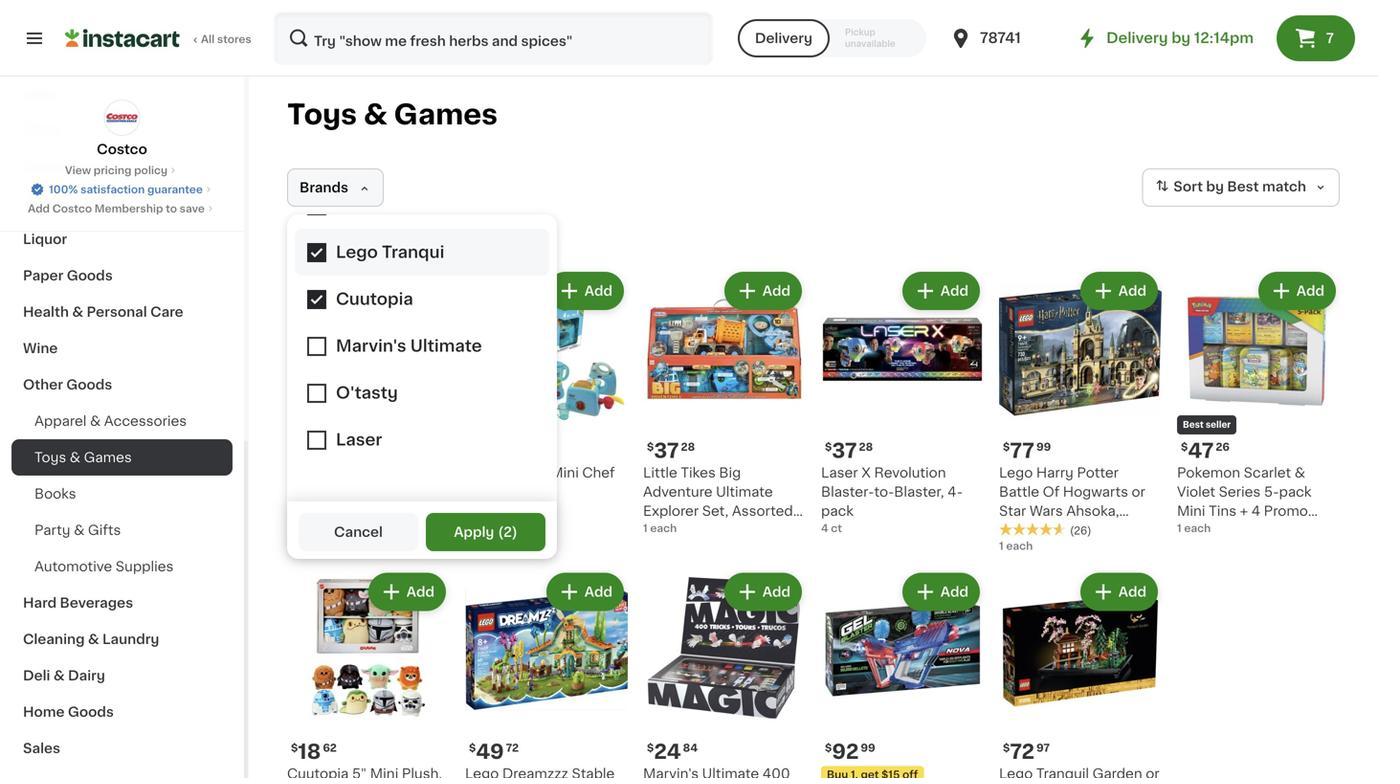 Task type: vqa. For each thing, say whether or not it's contained in the screenshot.
98
no



Task type: describe. For each thing, give the bounding box(es) containing it.
1 inside costco monopoly 1 each
[[287, 485, 292, 495]]

policy
[[134, 165, 168, 176]]

adventure
[[643, 485, 713, 499]]

little
[[643, 466, 678, 480]]

goods for paper goods
[[67, 269, 113, 282]]

view
[[65, 165, 91, 176]]

100%
[[49, 184, 78, 195]]

of
[[1043, 485, 1060, 499]]

to
[[166, 203, 177, 214]]

cleaning & laundry link
[[11, 621, 233, 658]]

& for beer & cider link
[[59, 196, 70, 210]]

78741
[[980, 31, 1021, 45]]

supplies
[[116, 560, 174, 573]]

apparel & accessories
[[34, 415, 187, 428]]

delivery button
[[738, 19, 830, 57]]

automotive
[[34, 560, 112, 573]]

service type group
[[738, 19, 927, 57]]

explorer
[[643, 505, 699, 518]]

$ 47 26
[[1181, 441, 1230, 461]]

$ 37 28 for little tikes big adventure ultimate explorer set, assorted set
[[647, 441, 695, 461]]

electronics link
[[11, 148, 233, 185]]

product group containing 12
[[287, 268, 450, 498]]

automotive supplies
[[34, 560, 174, 573]]

pokemon scarlet & violet series 5-pack mini tins + 4 promo cards
[[1178, 466, 1312, 537]]

product group containing 92
[[821, 569, 984, 778]]

7 button
[[1277, 15, 1356, 61]]

assorted inside little tikes big adventure ultimate explorer set, assorted set
[[732, 505, 793, 518]]

pack inside pokemon scarlet & violet series 5-pack mini tins + 4 promo cards
[[1279, 485, 1312, 499]]

$ inside $ 18 62
[[291, 743, 298, 753]]

assorted inside lego harry potter battle of hogwarts or star wars ahsoka, assorted set
[[999, 524, 1061, 537]]

apparel
[[34, 415, 87, 428]]

costco inside "link"
[[52, 203, 92, 214]]

junior
[[505, 466, 547, 480]]

goods for other goods
[[66, 378, 112, 392]]

each down tins
[[1185, 523, 1211, 534]]

big
[[719, 466, 741, 480]]

1 horizontal spatial 1 each
[[999, 541, 1033, 551]]

tikes
[[681, 466, 716, 480]]

1 horizontal spatial toys & games
[[287, 101, 498, 128]]

apparel & accessories link
[[11, 403, 233, 439]]

product group containing 47
[[1178, 268, 1340, 537]]

deli & dairy link
[[11, 658, 233, 694]]

blaster-
[[821, 485, 875, 499]]

electronics
[[23, 160, 101, 173]]

violet
[[1178, 485, 1216, 499]]

product group containing add
[[465, 268, 628, 502]]

save
[[180, 203, 205, 214]]

$ inside $ 92 99
[[825, 743, 832, 753]]

1 horizontal spatial games
[[394, 101, 498, 128]]

view pricing policy
[[65, 165, 168, 176]]

blaster,
[[894, 485, 944, 499]]

guarantee
[[147, 184, 203, 195]]

cider
[[73, 196, 111, 210]]

$ 24 84
[[647, 742, 698, 762]]

product group containing 77
[[999, 268, 1162, 554]]

membership
[[95, 203, 163, 214]]

cards
[[1178, 524, 1218, 537]]

sort by
[[1174, 180, 1224, 194]]

revolution
[[875, 466, 946, 480]]

party
[[34, 524, 70, 537]]

brands
[[300, 181, 348, 194]]

care
[[150, 305, 183, 319]]

scarlet
[[1244, 466, 1292, 480]]

by for delivery
[[1172, 31, 1191, 45]]

$ inside $ 49 72
[[469, 743, 476, 753]]

72 inside $ 49 72
[[506, 743, 519, 753]]

to-
[[875, 485, 894, 499]]

24
[[654, 742, 681, 762]]

other goods
[[23, 378, 112, 392]]

each down 'explorer'
[[650, 523, 677, 534]]

add inside "link"
[[28, 203, 50, 214]]

sales
[[23, 742, 60, 755]]

& up the brands dropdown button
[[364, 101, 388, 128]]

28 for laser x revolution blaster-to-blaster, 4- pack
[[859, 442, 873, 452]]

instacart logo image
[[65, 27, 180, 50]]

$ 49 72
[[469, 742, 519, 762]]

seller
[[1206, 421, 1231, 429]]

delivery by 12:14pm
[[1107, 31, 1254, 45]]

0 vertical spatial toys
[[287, 101, 357, 128]]

health
[[23, 305, 69, 319]]

paper
[[23, 269, 63, 282]]

& for apparel & accessories link
[[90, 415, 101, 428]]

by for sort
[[1207, 180, 1224, 194]]

tins
[[1209, 505, 1237, 518]]

potter
[[1077, 466, 1119, 480]]

4- inside tasty junior mini chef 4-in-1 playset
[[465, 485, 481, 499]]

toys & games link
[[11, 439, 233, 476]]

baby link
[[11, 76, 233, 112]]

best seller
[[1183, 421, 1231, 429]]

star
[[999, 505, 1027, 518]]

home goods link
[[11, 694, 233, 730]]

$24.84 element
[[465, 438, 628, 463]]

0 horizontal spatial toys & games
[[34, 451, 132, 464]]

home goods
[[23, 706, 114, 719]]

cancel button
[[299, 513, 418, 551]]

0 horizontal spatial toys
[[34, 451, 66, 464]]

tasty
[[465, 466, 501, 480]]

$ 77 99
[[1003, 441, 1051, 461]]

health & personal care
[[23, 305, 183, 319]]

$ 72 97
[[1003, 742, 1050, 762]]

(26)
[[1070, 526, 1092, 536]]

1 vertical spatial games
[[84, 451, 132, 464]]

deli & dairy
[[23, 669, 105, 683]]

hogwarts
[[1063, 485, 1129, 499]]

health & personal care link
[[11, 294, 233, 330]]

promo
[[1264, 505, 1309, 518]]

product group containing 24
[[643, 569, 806, 778]]

add costco membership to save link
[[28, 201, 216, 216]]

1 horizontal spatial 72
[[1010, 742, 1035, 762]]

92
[[832, 742, 859, 762]]

$ inside $ 24 84
[[647, 743, 654, 753]]

in-
[[480, 485, 498, 499]]

12:14pm
[[1195, 31, 1254, 45]]

& for health & personal care link
[[72, 305, 83, 319]]

set inside lego harry potter battle of hogwarts or star wars ahsoka, assorted set
[[1064, 524, 1087, 537]]

& for deli & dairy link
[[53, 669, 65, 683]]

cleaning
[[23, 633, 85, 646]]

37 for laser x revolution blaster-to-blaster, 4- pack
[[832, 441, 857, 461]]

apply ( 2 )
[[454, 526, 518, 539]]

costco for costco
[[97, 143, 147, 156]]



Task type: locate. For each thing, give the bounding box(es) containing it.
0 horizontal spatial assorted
[[732, 505, 793, 518]]

0 vertical spatial assorted
[[732, 505, 793, 518]]

by right sort
[[1207, 180, 1224, 194]]

mini inside tasty junior mini chef 4-in-1 playset
[[551, 466, 579, 480]]

pokemon
[[1178, 466, 1241, 480]]

each down 12
[[294, 485, 321, 495]]

0 horizontal spatial 4-
[[465, 485, 481, 499]]

47
[[1188, 441, 1214, 461]]

laser
[[821, 466, 858, 480]]

all stores
[[201, 34, 251, 45]]

99 for 77
[[1037, 442, 1051, 452]]

0 vertical spatial games
[[394, 101, 498, 128]]

lego harry potter battle of hogwarts or star wars ahsoka, assorted set
[[999, 466, 1146, 537]]

4- right 'blaster,'
[[948, 485, 963, 499]]

paper goods
[[23, 269, 113, 282]]

2 vertical spatial goods
[[68, 706, 114, 719]]

cancel
[[334, 526, 383, 539]]

1 horizontal spatial costco
[[97, 143, 147, 156]]

costco logo image
[[104, 100, 140, 136]]

toys up brands
[[287, 101, 357, 128]]

99 inside $ 92 99
[[861, 743, 876, 753]]

1 inside tasty junior mini chef 4-in-1 playset
[[498, 485, 504, 499]]

0 horizontal spatial $ 37 28
[[647, 441, 695, 461]]

1 vertical spatial toys
[[34, 451, 66, 464]]

pack up promo
[[1279, 485, 1312, 499]]

pricing
[[94, 165, 132, 176]]

cleaning & laundry
[[23, 633, 159, 646]]

1 set from the left
[[643, 524, 666, 537]]

0 horizontal spatial mini
[[551, 466, 579, 480]]

best for best seller
[[1183, 421, 1204, 429]]

97
[[1037, 743, 1050, 753]]

& right scarlet
[[1295, 466, 1306, 480]]

1 horizontal spatial pack
[[1279, 485, 1312, 499]]

)
[[512, 526, 518, 539]]

pack up ct
[[821, 505, 854, 518]]

4 right +
[[1252, 505, 1261, 518]]

4-
[[465, 485, 481, 499], [948, 485, 963, 499]]

dairy
[[68, 669, 105, 683]]

1 28 from the left
[[681, 442, 695, 452]]

& right health
[[72, 305, 83, 319]]

product group containing 18
[[287, 569, 450, 778]]

& down 100%
[[59, 196, 70, 210]]

72 left 97
[[1010, 742, 1035, 762]]

delivery for delivery
[[755, 32, 813, 45]]

Best match Sort by field
[[1142, 168, 1340, 207]]

0 horizontal spatial games
[[84, 451, 132, 464]]

1 horizontal spatial 99
[[1037, 442, 1051, 452]]

$ 37 28 for laser x revolution blaster-to-blaster, 4- pack
[[825, 441, 873, 461]]

7
[[1327, 32, 1335, 45]]

99 for 92
[[861, 743, 876, 753]]

assorted down ultimate
[[732, 505, 793, 518]]

books
[[34, 487, 76, 501]]

28 for little tikes big adventure ultimate explorer set, assorted set
[[681, 442, 695, 452]]

1 each down "star"
[[999, 541, 1033, 551]]

set inside little tikes big adventure ultimate explorer set, assorted set
[[643, 524, 666, 537]]

& for party & gifts link
[[74, 524, 85, 537]]

& down beverages
[[88, 633, 99, 646]]

floral
[[23, 123, 61, 137]]

paper goods link
[[11, 258, 233, 294]]

2 vertical spatial costco
[[287, 466, 336, 480]]

26
[[1216, 442, 1230, 452]]

& for toys & games link
[[70, 451, 80, 464]]

mini inside pokemon scarlet & violet series 5-pack mini tins + 4 promo cards
[[1178, 505, 1206, 518]]

1 horizontal spatial by
[[1207, 180, 1224, 194]]

0 horizontal spatial 37
[[654, 441, 679, 461]]

& inside beer & cider link
[[59, 196, 70, 210]]

0 vertical spatial pack
[[1279, 485, 1312, 499]]

0 horizontal spatial 72
[[506, 743, 519, 753]]

&
[[364, 101, 388, 128], [59, 196, 70, 210], [72, 305, 83, 319], [90, 415, 101, 428], [70, 451, 80, 464], [1295, 466, 1306, 480], [74, 524, 85, 537], [88, 633, 99, 646], [53, 669, 65, 683]]

None search field
[[274, 11, 713, 65]]

0 horizontal spatial best
[[1183, 421, 1204, 429]]

little tikes big adventure ultimate explorer set, assorted set
[[643, 466, 793, 537]]

stores
[[217, 34, 251, 45]]

floral link
[[11, 112, 233, 148]]

0 horizontal spatial by
[[1172, 31, 1191, 45]]

& right apparel
[[90, 415, 101, 428]]

mini down $24.84 element
[[551, 466, 579, 480]]

$ 37 28 up little
[[647, 441, 695, 461]]

games down search field
[[394, 101, 498, 128]]

5-
[[1265, 485, 1279, 499]]

costco
[[97, 143, 147, 156], [52, 203, 92, 214], [287, 466, 336, 480]]

costco up view pricing policy link
[[97, 143, 147, 156]]

1 vertical spatial assorted
[[999, 524, 1061, 537]]

& inside party & gifts link
[[74, 524, 85, 537]]

toys & games up the brands dropdown button
[[287, 101, 498, 128]]

mini down violet
[[1178, 505, 1206, 518]]

0 horizontal spatial costco
[[52, 203, 92, 214]]

1 horizontal spatial $ 37 28
[[825, 441, 873, 461]]

delivery for delivery by 12:14pm
[[1107, 31, 1169, 45]]

beer & cider link
[[11, 185, 233, 221]]

delivery
[[1107, 31, 1169, 45], [755, 32, 813, 45]]

& inside pokemon scarlet & violet series 5-pack mini tins + 4 promo cards
[[1295, 466, 1306, 480]]

pack inside laser x revolution blaster-to-blaster, 4- pack 4 ct
[[821, 505, 854, 518]]

& left gifts
[[74, 524, 85, 537]]

other
[[23, 378, 63, 392]]

& inside cleaning & laundry link
[[88, 633, 99, 646]]

goods
[[67, 269, 113, 282], [66, 378, 112, 392], [68, 706, 114, 719]]

0 vertical spatial goods
[[67, 269, 113, 282]]

$ 37 28 up laser
[[825, 441, 873, 461]]

0 vertical spatial costco
[[97, 143, 147, 156]]

each inside costco monopoly 1 each
[[294, 485, 321, 495]]

$ inside $ 72 97
[[1003, 743, 1010, 753]]

add costco membership to save
[[28, 203, 205, 214]]

other goods link
[[11, 367, 233, 403]]

1 horizontal spatial 4-
[[948, 485, 963, 499]]

& inside apparel & accessories link
[[90, 415, 101, 428]]

goods up apparel & accessories
[[66, 378, 112, 392]]

1 vertical spatial mini
[[1178, 505, 1206, 518]]

0 horizontal spatial 1 each
[[643, 523, 677, 534]]

1 horizontal spatial 37
[[832, 441, 857, 461]]

hard
[[23, 596, 57, 610]]

1 each down 'explorer'
[[643, 523, 677, 534]]

4- inside laser x revolution blaster-to-blaster, 4- pack 4 ct
[[948, 485, 963, 499]]

0 horizontal spatial pack
[[821, 505, 854, 518]]

1 each for 37
[[643, 523, 677, 534]]

& for cleaning & laundry link
[[88, 633, 99, 646]]

2 37 from the left
[[832, 441, 857, 461]]

2 horizontal spatial 1 each
[[1178, 523, 1211, 534]]

2 horizontal spatial costco
[[287, 466, 336, 480]]

2 $ 37 28 from the left
[[825, 441, 873, 461]]

brands button
[[287, 168, 384, 207]]

goods for home goods
[[68, 706, 114, 719]]

1 horizontal spatial delivery
[[1107, 31, 1169, 45]]

1 horizontal spatial best
[[1228, 180, 1259, 194]]

4 inside laser x revolution blaster-to-blaster, 4- pack 4 ct
[[821, 523, 829, 534]]

liquor
[[23, 233, 67, 246]]

100% satisfaction guarantee
[[49, 184, 203, 195]]

72 right 49
[[506, 743, 519, 753]]

product group containing 72
[[999, 569, 1162, 778]]

assorted
[[732, 505, 793, 518], [999, 524, 1061, 537]]

$ inside $ 77 99
[[1003, 442, 1010, 452]]

1 vertical spatial pack
[[821, 505, 854, 518]]

set down ahsoka,
[[1064, 524, 1087, 537]]

or
[[1132, 485, 1146, 499]]

1 vertical spatial 4
[[821, 523, 829, 534]]

4 inside pokemon scarlet & violet series 5-pack mini tins + 4 promo cards
[[1252, 505, 1261, 518]]

$ 37 28
[[647, 441, 695, 461], [825, 441, 873, 461]]

automotive supplies link
[[11, 549, 233, 585]]

goods up health & personal care
[[67, 269, 113, 282]]

4- down tasty
[[465, 485, 481, 499]]

0 vertical spatial best
[[1228, 180, 1259, 194]]

delivery inside 'button'
[[755, 32, 813, 45]]

(
[[498, 526, 504, 539]]

1 vertical spatial by
[[1207, 180, 1224, 194]]

& right deli
[[53, 669, 65, 683]]

laser x revolution blaster-to-blaster, 4- pack 4 ct
[[821, 466, 963, 534]]

0 horizontal spatial 28
[[681, 442, 695, 452]]

best left 'seller'
[[1183, 421, 1204, 429]]

assorted down wars
[[999, 524, 1061, 537]]

series
[[1219, 485, 1261, 499]]

best for best match
[[1228, 180, 1259, 194]]

99 right 77
[[1037, 442, 1051, 452]]

0 horizontal spatial 4
[[821, 523, 829, 534]]

2 set from the left
[[1064, 524, 1087, 537]]

1 horizontal spatial assorted
[[999, 524, 1061, 537]]

toys up 'books'
[[34, 451, 66, 464]]

1 each for 47
[[1178, 523, 1211, 534]]

1 each down tins
[[1178, 523, 1211, 534]]

home
[[23, 706, 65, 719]]

product group
[[287, 268, 450, 498], [465, 268, 628, 502], [643, 268, 806, 537], [821, 268, 984, 536], [999, 268, 1162, 554], [1178, 268, 1340, 537], [287, 569, 450, 778], [465, 569, 628, 778], [643, 569, 806, 778], [821, 569, 984, 778], [999, 569, 1162, 778]]

0 vertical spatial mini
[[551, 466, 579, 480]]

sort
[[1174, 180, 1203, 194]]

playset
[[507, 485, 557, 499]]

wars
[[1030, 505, 1063, 518]]

1 37 from the left
[[654, 441, 679, 461]]

games down apparel & accessories
[[84, 451, 132, 464]]

view pricing policy link
[[65, 163, 179, 178]]

2 4- from the left
[[948, 485, 963, 499]]

set down 'explorer'
[[643, 524, 666, 537]]

best inside product group
[[1183, 421, 1204, 429]]

hard beverages link
[[11, 585, 233, 621]]

sales link
[[11, 730, 233, 767]]

0 horizontal spatial 99
[[861, 743, 876, 753]]

wine link
[[11, 330, 233, 367]]

each
[[294, 485, 321, 495], [650, 523, 677, 534], [1185, 523, 1211, 534], [1007, 541, 1033, 551]]

2 28 from the left
[[859, 442, 873, 452]]

mini
[[551, 466, 579, 480], [1178, 505, 1206, 518]]

best inside field
[[1228, 180, 1259, 194]]

0 vertical spatial by
[[1172, 31, 1191, 45]]

28 up x
[[859, 442, 873, 452]]

toys
[[287, 101, 357, 128], [34, 451, 66, 464]]

49
[[476, 742, 504, 762]]

harry
[[1037, 466, 1074, 480]]

$
[[647, 442, 654, 452], [825, 442, 832, 452], [1003, 442, 1010, 452], [1181, 442, 1188, 452], [291, 743, 298, 753], [469, 743, 476, 753], [647, 743, 654, 753], [825, 743, 832, 753], [1003, 743, 1010, 753]]

costco down 12
[[287, 466, 336, 480]]

4 left ct
[[821, 523, 829, 534]]

& inside toys & games link
[[70, 451, 80, 464]]

0 vertical spatial 4
[[1252, 505, 1261, 518]]

pack
[[1279, 485, 1312, 499], [821, 505, 854, 518]]

costco down 100%
[[52, 203, 92, 214]]

1 horizontal spatial set
[[1064, 524, 1087, 537]]

1 vertical spatial best
[[1183, 421, 1204, 429]]

0 vertical spatial toys & games
[[287, 101, 498, 128]]

best
[[1228, 180, 1259, 194], [1183, 421, 1204, 429]]

& down apparel
[[70, 451, 80, 464]]

1 vertical spatial 99
[[861, 743, 876, 753]]

toys & games down apparel
[[34, 451, 132, 464]]

tasty junior mini chef 4-in-1 playset
[[465, 466, 615, 499]]

99 inside $ 77 99
[[1037, 442, 1051, 452]]

28 up tikes
[[681, 442, 695, 452]]

0 horizontal spatial set
[[643, 524, 666, 537]]

by left 12:14pm
[[1172, 31, 1191, 45]]

Search field
[[276, 13, 711, 63]]

best left match
[[1228, 180, 1259, 194]]

1 horizontal spatial 4
[[1252, 505, 1261, 518]]

satisfaction
[[81, 184, 145, 195]]

1 vertical spatial goods
[[66, 378, 112, 392]]

goods down dairy
[[68, 706, 114, 719]]

$ 18 62
[[291, 742, 337, 762]]

37 up little
[[654, 441, 679, 461]]

1 4- from the left
[[465, 485, 481, 499]]

37 for little tikes big adventure ultimate explorer set, assorted set
[[654, 441, 679, 461]]

0 horizontal spatial delivery
[[755, 32, 813, 45]]

0 vertical spatial 99
[[1037, 442, 1051, 452]]

ahsoka,
[[1067, 505, 1120, 518]]

by inside best match sort by field
[[1207, 180, 1224, 194]]

ultimate
[[716, 485, 773, 499]]

99 right 92
[[861, 743, 876, 753]]

12
[[298, 441, 320, 461]]

1 vertical spatial costco
[[52, 203, 92, 214]]

x
[[862, 466, 871, 480]]

costco inside costco monopoly 1 each
[[287, 466, 336, 480]]

1 vertical spatial toys & games
[[34, 451, 132, 464]]

accessories
[[104, 415, 187, 428]]

baby
[[23, 87, 59, 101]]

costco link
[[97, 100, 147, 159]]

1 horizontal spatial toys
[[287, 101, 357, 128]]

costco for costco monopoly 1 each
[[287, 466, 336, 480]]

each down "star"
[[1007, 541, 1033, 551]]

37 up laser
[[832, 441, 857, 461]]

by inside the delivery by 12:14pm link
[[1172, 31, 1191, 45]]

& inside health & personal care link
[[72, 305, 83, 319]]

+
[[1240, 505, 1249, 518]]

& inside deli & dairy link
[[53, 669, 65, 683]]

$ inside $ 47 26
[[1181, 442, 1188, 452]]

1 $ 37 28 from the left
[[647, 441, 695, 461]]

1 horizontal spatial 28
[[859, 442, 873, 452]]

monopoly
[[340, 466, 408, 480]]

1 horizontal spatial mini
[[1178, 505, 1206, 518]]

product group containing 49
[[465, 569, 628, 778]]



